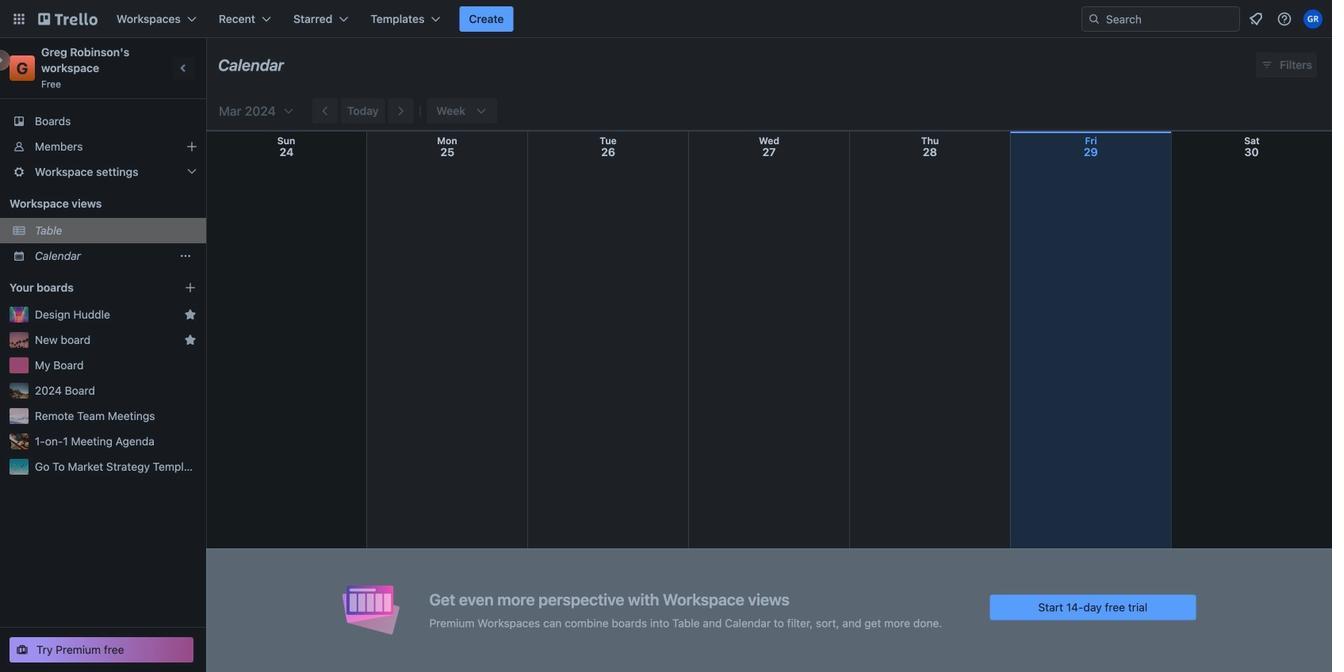 Task type: locate. For each thing, give the bounding box(es) containing it.
workspace navigation collapse icon image
[[173, 57, 195, 79]]

starred icon image
[[184, 308, 197, 321], [184, 334, 197, 346]]

2 starred icon image from the top
[[184, 334, 197, 346]]

1 vertical spatial starred icon image
[[184, 334, 197, 346]]

search image
[[1088, 13, 1101, 25]]

None text field
[[218, 50, 284, 80]]

1 starred icon image from the top
[[184, 308, 197, 321]]

your boards with 7 items element
[[10, 278, 160, 297]]

open information menu image
[[1277, 11, 1292, 27]]

0 vertical spatial starred icon image
[[184, 308, 197, 321]]



Task type: vqa. For each thing, say whether or not it's contained in the screenshot.
bottommost Starred Icon
yes



Task type: describe. For each thing, give the bounding box(es) containing it.
add board image
[[184, 281, 197, 294]]

0 notifications image
[[1246, 10, 1265, 29]]

greg robinson (gregrobinson96) image
[[1303, 10, 1323, 29]]

workspace actions menu image
[[179, 250, 192, 262]]

Search field
[[1081, 6, 1240, 32]]

primary element
[[0, 0, 1332, 38]]

back to home image
[[38, 6, 98, 32]]



